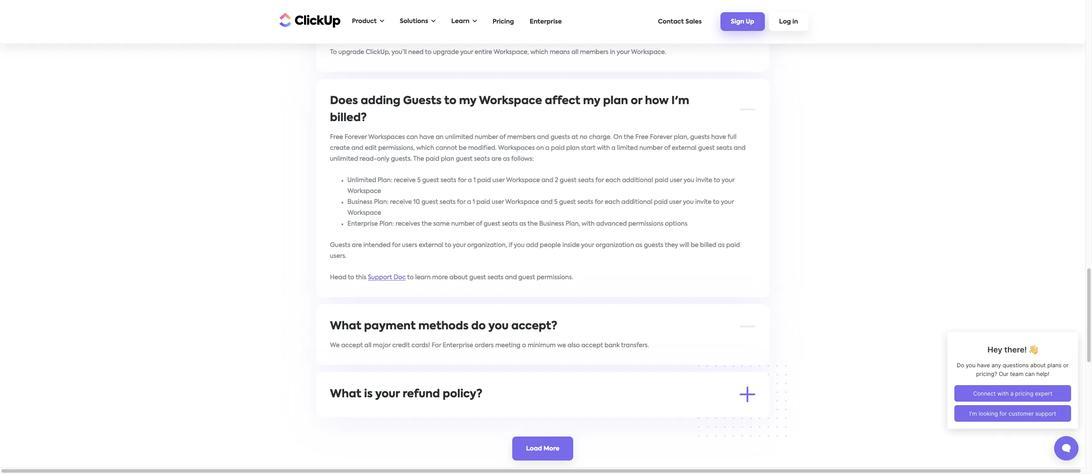 Task type: vqa. For each thing, say whether or not it's contained in the screenshot.
am
no



Task type: describe. For each thing, give the bounding box(es) containing it.
an
[[436, 134, 444, 140]]

you'll
[[392, 49, 407, 55]]

can
[[407, 134, 418, 140]]

orders
[[475, 342, 494, 348]]

0 vertical spatial workspaces
[[369, 134, 405, 140]]

purchase,
[[592, 410, 621, 416]]

charge.
[[589, 134, 612, 140]]

user down modified.
[[493, 177, 505, 183]]

contact
[[658, 19, 684, 25]]

paid inside guests are intended for users external to your organization, if you add people inside your organization as guests they will be billed as paid users.
[[727, 242, 741, 248]]

permissions,
[[379, 145, 415, 151]]

user down 'plan,'
[[670, 177, 683, 183]]

receive for 5
[[394, 177, 416, 183]]

bank
[[605, 342, 620, 348]]

workspace,
[[494, 49, 529, 55]]

let
[[643, 410, 651, 416]]

0 horizontal spatial the
[[422, 221, 432, 227]]

simply
[[622, 410, 642, 416]]

follows:
[[512, 156, 534, 162]]

business plan: receive 10 guest seats for a 1 paid user workspace and 5 guest seats for each additional paid user you invite to your workspace
[[348, 199, 734, 216]]

as right "billed" at the right bottom of page
[[718, 242, 725, 248]]

plan,
[[566, 221, 581, 227]]

same
[[434, 221, 450, 227]]

your inside unlimited plan: receive 5 guest seats for a 1 paid user workspace and 2 guest seats for each additional paid user you invite to your workspace
[[722, 177, 735, 183]]

more
[[544, 446, 560, 452]]

1 vertical spatial do
[[472, 321, 486, 332]]

receives
[[396, 221, 421, 227]]

guests inside guests are intended for users external to your organization, if you add people inside your organization as guests they will be billed as paid users.
[[644, 242, 664, 248]]

also
[[568, 342, 580, 348]]

2 horizontal spatial of
[[665, 145, 671, 151]]

product
[[352, 18, 377, 24]]

sign
[[731, 19, 745, 25]]

1 i from the left
[[356, 28, 359, 39]]

contact sales button
[[654, 14, 706, 29]]

advanced
[[597, 221, 627, 227]]

workspace inside does adding guests to my workspace affect my plan or how i'm billed?
[[479, 96, 543, 107]]

0 horizontal spatial or
[[452, 28, 464, 39]]

upgrade up means
[[535, 28, 583, 39]]

transfers.
[[622, 342, 650, 348]]

upgrade right to
[[339, 49, 365, 55]]

product button
[[348, 13, 389, 31]]

guarantee.
[[418, 410, 451, 416]]

2 i from the left
[[484, 28, 487, 39]]

receive for 10
[[390, 199, 412, 205]]

have left an at left top
[[420, 134, 435, 140]]

1 vertical spatial number
[[640, 145, 663, 151]]

are inside guests are intended for users external to your organization, if you add people inside your organization as guests they will be billed as paid users.
[[352, 242, 362, 248]]

permissions
[[629, 221, 664, 227]]

happy
[[340, 421, 359, 427]]

load more
[[526, 446, 560, 452]]

1 vertical spatial entire
[[475, 49, 493, 55]]

head
[[330, 274, 347, 280]]

any
[[468, 410, 479, 416]]

what is your refund policy?
[[330, 389, 483, 400]]

user up enterprise plan: receives the same number of guest seats as the business plan, with advanced permissions options
[[492, 199, 504, 205]]

are inside free forever workspaces can have an unlimited number of members and guests at no charge. on the free forever plan, guests have full create and edit permissions, which cannot be modified. workspaces on a paid plan start with a limited number of external guest seats and unlimited read-only guests. the paid plan guest seats are as follows:
[[492, 156, 502, 162]]

adding
[[361, 96, 401, 107]]

2 accept from the left
[[582, 342, 604, 348]]

to inside guests are intended for users external to your organization, if you add people inside your organization as guests they will be billed as paid users.
[[445, 242, 452, 248]]

solutions button
[[396, 13, 440, 31]]

invite for business plan: receive 10 guest seats for a 1 paid user workspace and 5 guest seats for each additional paid user you invite to your workspace
[[696, 199, 712, 205]]

does
[[330, 96, 358, 107]]

learn button
[[447, 13, 481, 31]]

affect
[[545, 96, 581, 107]]

satisfaction
[[381, 410, 417, 416]]

0 horizontal spatial plan
[[441, 156, 455, 162]]

have inside we have a 100% satisfaction guarantee. if for any reason, you're not satisfied with your purchase, simply let us know within 30 days and we'll be happy to issue you a full refund.
[[342, 410, 356, 416]]

full inside free forever workspaces can have an unlimited number of members and guests at no charge. on the free forever plan, guests have full create and edit permissions, which cannot be modified. workspaces on a paid plan start with a limited number of external guest seats and unlimited read-only guests. the paid plan guest seats are as follows:
[[728, 134, 737, 140]]

free forever workspaces can have an unlimited number of members and guests at no charge. on the free forever plan, guests have full create and edit permissions, which cannot be modified. workspaces on a paid plan start with a limited number of external guest seats and unlimited read-only guests. the paid plan guest seats are as follows:
[[330, 134, 746, 162]]

guests.
[[391, 156, 412, 162]]

1 vertical spatial business
[[540, 221, 565, 227]]

0 horizontal spatial in
[[611, 49, 616, 55]]

organization
[[596, 242, 635, 248]]

create
[[330, 145, 350, 151]]

pricing link
[[488, 14, 519, 29]]

unlimited plan: receive 5 guest seats for a 1 paid user workspace and 2 guest seats for each additional paid user you invite to your workspace
[[348, 177, 735, 194]]

enterprise for enterprise plan: receives the same number of guest seats as the business plan, with advanced permissions options
[[348, 221, 378, 227]]

for
[[432, 342, 442, 348]]

as up add
[[520, 221, 527, 227]]

workspace?
[[642, 28, 711, 39]]

0 vertical spatial do
[[467, 28, 481, 39]]

not
[[524, 410, 534, 416]]

2 vertical spatial of
[[476, 221, 483, 227]]

with inside free forever workspaces can have an unlimited number of members and guests at no charge. on the free forever plan, guests have full create and edit permissions, which cannot be modified. workspaces on a paid plan start with a limited number of external guest seats and unlimited read-only guests. the paid plan guest seats are as follows:
[[598, 145, 610, 151]]

plan: for enterprise
[[380, 221, 394, 227]]

support
[[368, 274, 393, 280]]

options
[[665, 221, 688, 227]]

refund.
[[413, 421, 434, 427]]

1 accept from the left
[[342, 342, 363, 348]]

be inside guests are intended for users external to your organization, if you add people inside your organization as guests they will be billed as paid users.
[[691, 242, 699, 248]]

1 horizontal spatial the
[[528, 221, 538, 227]]

only
[[377, 156, 390, 162]]

reason,
[[481, 410, 503, 416]]

support doc link
[[368, 274, 406, 280]]

more
[[433, 274, 448, 280]]

1 horizontal spatial of
[[500, 134, 506, 140]]

up
[[746, 19, 755, 25]]

they
[[665, 242, 679, 248]]

payment
[[364, 321, 416, 332]]

modified.
[[469, 145, 497, 151]]

sign up button
[[721, 12, 765, 31]]

0 horizontal spatial number
[[452, 221, 475, 227]]

you inside business plan: receive 10 guest seats for a 1 paid user workspace and 5 guest seats for each additional paid user you invite to your workspace
[[683, 199, 694, 205]]

be inside free forever workspaces can have an unlimited number of members and guests at no charge. on the free forever plan, guests have full create and edit permissions, which cannot be modified. workspaces on a paid plan start with a limited number of external guest seats and unlimited read-only guests. the paid plan guest seats are as follows:
[[459, 145, 467, 151]]

business inside business plan: receive 10 guest seats for a 1 paid user workspace and 5 guest seats for each additional paid user you invite to your workspace
[[348, 199, 373, 205]]

for inside guests are intended for users external to your organization, if you add people inside your organization as guests they will be billed as paid users.
[[392, 242, 401, 248]]

accept?
[[512, 321, 558, 332]]

methods
[[419, 321, 469, 332]]

if
[[509, 242, 513, 248]]

1 horizontal spatial workspaces
[[499, 145, 535, 151]]

we accept all major credit cards! for enterprise orders meeting a minimum we also accept bank transfers.
[[330, 342, 650, 348]]

be inside we have a 100% satisfaction guarantee. if for any reason, you're not satisfied with your purchase, simply let us know within 30 days and we'll be happy to issue you a full refund.
[[330, 421, 338, 427]]

solutions
[[400, 18, 428, 24]]

your inside business plan: receive 10 guest seats for a 1 paid user workspace and 5 guest seats for each additional paid user you invite to your workspace
[[721, 199, 734, 205]]

satisfied
[[536, 410, 561, 416]]

0 vertical spatial members
[[581, 49, 609, 55]]

0 vertical spatial all
[[572, 49, 579, 55]]

1 for 10
[[473, 199, 475, 205]]

unlimited
[[348, 177, 377, 183]]

what payment methods do you accept?
[[330, 321, 558, 332]]

a inside unlimited plan: receive 5 guest seats for a 1 paid user workspace and 2 guest seats for each additional paid user you invite to your workspace
[[468, 177, 472, 183]]

cannot
[[436, 145, 458, 151]]

to
[[330, 49, 337, 55]]

you inside unlimited plan: receive 5 guest seats for a 1 paid user workspace and 2 guest seats for each additional paid user you invite to your workspace
[[684, 177, 695, 183]]

10
[[414, 199, 420, 205]]

0 horizontal spatial guests
[[551, 134, 571, 140]]

is
[[364, 389, 373, 400]]

additional for 2
[[623, 177, 654, 183]]

minimum
[[528, 342, 556, 348]]

as down permissions
[[636, 242, 643, 248]]

1 vertical spatial unlimited
[[330, 156, 359, 162]]

to inside unlimited plan: receive 5 guest seats for a 1 paid user workspace and 2 guest seats for each additional paid user you invite to your workspace
[[714, 177, 721, 183]]

plan inside does adding guests to my workspace affect my plan or how i'm billed?
[[604, 96, 629, 107]]

this
[[356, 274, 367, 280]]



Task type: locate. For each thing, give the bounding box(es) containing it.
external inside guests are intended for users external to your organization, if you add people inside your organization as guests they will be billed as paid users.
[[419, 242, 444, 248]]

i left pricing "link"
[[484, 28, 487, 39]]

billed?
[[330, 113, 367, 124]]

5 inside unlimited plan: receive 5 guest seats for a 1 paid user workspace and 2 guest seats for each additional paid user you invite to your workspace
[[418, 177, 421, 183]]

have up happy
[[342, 410, 356, 416]]

paid
[[551, 145, 565, 151], [426, 156, 440, 162], [478, 177, 491, 183], [655, 177, 669, 183], [477, 199, 491, 205], [654, 199, 668, 205], [727, 242, 741, 248]]

1 vertical spatial additional
[[622, 199, 653, 205]]

the inside free forever workspaces can have an unlimited number of members and guests at no charge. on the free forever plan, guests have full create and edit permissions, which cannot be modified. workspaces on a paid plan start with a limited number of external guest seats and unlimited read-only guests. the paid plan guest seats are as follows:
[[624, 134, 634, 140]]

about
[[450, 274, 468, 280]]

cards!
[[412, 342, 430, 348]]

do down learn
[[467, 28, 481, 39]]

2 we from the top
[[330, 410, 340, 416]]

guests up can at the top left
[[403, 96, 442, 107]]

with for your
[[563, 410, 576, 416]]

i down product
[[356, 28, 359, 39]]

0 horizontal spatial entire
[[475, 49, 493, 55]]

1 inside business plan: receive 10 guest seats for a 1 paid user workspace and 5 guest seats for each additional paid user you invite to your workspace
[[473, 199, 475, 205]]

your inside we have a 100% satisfaction guarantee. if for any reason, you're not satisfied with your purchase, simply let us know within 30 days and we'll be happy to issue you a full refund.
[[577, 410, 590, 416]]

business
[[348, 199, 373, 205], [540, 221, 565, 227]]

be left happy
[[330, 421, 338, 427]]

0 vertical spatial 1
[[474, 177, 476, 183]]

2 vertical spatial enterprise
[[443, 342, 474, 348]]

of right limited
[[665, 145, 671, 151]]

0 vertical spatial number
[[475, 134, 498, 140]]

and inside we have a 100% satisfaction guarantee. if for any reason, you're not satisfied with your purchase, simply let us know within 30 days and we'll be happy to issue you a full refund.
[[722, 410, 734, 416]]

1 horizontal spatial i
[[484, 28, 487, 39]]

2 horizontal spatial the
[[624, 134, 634, 140]]

receive inside unlimited plan: receive 5 guest seats for a 1 paid user workspace and 2 guest seats for each additional paid user you invite to your workspace
[[394, 177, 416, 183]]

guests right 'plan,'
[[691, 134, 710, 140]]

workspace.
[[632, 49, 667, 55]]

0 vertical spatial unlimited
[[445, 134, 474, 140]]

1 horizontal spatial business
[[540, 221, 565, 227]]

plan down cannot
[[441, 156, 455, 162]]

issue
[[368, 421, 383, 427]]

2 vertical spatial be
[[330, 421, 338, 427]]

0 vertical spatial are
[[492, 156, 502, 162]]

refund
[[403, 389, 440, 400]]

means
[[550, 49, 570, 55]]

sign up
[[731, 19, 755, 25]]

1 vertical spatial of
[[665, 145, 671, 151]]

credit
[[393, 342, 410, 348]]

in left workspace.
[[611, 49, 616, 55]]

of up organization,
[[476, 221, 483, 227]]

1 vertical spatial receive
[[390, 199, 412, 205]]

user up options
[[670, 199, 682, 205]]

each down limited
[[606, 177, 621, 183]]

contact sales
[[658, 19, 702, 25]]

2 vertical spatial plan
[[441, 156, 455, 162]]

plan: inside unlimited plan: receive 5 guest seats for a 1 paid user workspace and 2 guest seats for each additional paid user you invite to your workspace
[[378, 177, 393, 183]]

0 vertical spatial be
[[459, 145, 467, 151]]

of
[[500, 134, 506, 140], [665, 145, 671, 151], [476, 221, 483, 227]]

what for what payment methods do you accept?
[[330, 321, 362, 332]]

invite
[[696, 177, 713, 183], [696, 199, 712, 205]]

1 vertical spatial be
[[691, 242, 699, 248]]

log in
[[779, 19, 798, 25]]

business down business plan: receive 10 guest seats for a 1 paid user workspace and 5 guest seats for each additional paid user you invite to your workspace
[[540, 221, 565, 227]]

which
[[531, 49, 549, 55], [417, 145, 435, 151]]

1 vertical spatial each
[[605, 199, 620, 205]]

1 vertical spatial 5
[[555, 199, 558, 205]]

receive inside business plan: receive 10 guest seats for a 1 paid user workspace and 5 guest seats for each additional paid user you invite to your workspace
[[390, 199, 412, 205]]

edit
[[365, 145, 377, 151]]

0 vertical spatial entire
[[606, 28, 639, 39]]

0 vertical spatial plan
[[604, 96, 629, 107]]

1 we from the top
[[330, 342, 340, 348]]

0 horizontal spatial be
[[330, 421, 338, 427]]

guests left they
[[644, 242, 664, 248]]

1 horizontal spatial in
[[793, 19, 798, 25]]

plan
[[604, 96, 629, 107], [567, 145, 580, 151], [441, 156, 455, 162]]

0 horizontal spatial guests
[[330, 242, 351, 248]]

guests
[[403, 96, 442, 107], [330, 242, 351, 248]]

2 free from the left
[[636, 134, 649, 140]]

0 vertical spatial 5
[[418, 177, 421, 183]]

forever left 'plan,'
[[650, 134, 673, 140]]

1 vertical spatial 1
[[473, 199, 475, 205]]

plan: inside business plan: receive 10 guest seats for a 1 paid user workspace and 5 guest seats for each additional paid user you invite to your workspace
[[374, 199, 389, 205]]

workspaces up the follows:
[[499, 145, 535, 151]]

2
[[555, 177, 559, 183]]

2 what from the top
[[330, 389, 362, 400]]

do
[[467, 28, 481, 39], [472, 321, 486, 332]]

days
[[707, 410, 721, 416]]

with inside we have a 100% satisfaction guarantee. if for any reason, you're not satisfied with your purchase, simply let us know within 30 days and we'll be happy to issue you a full refund.
[[563, 410, 576, 416]]

each inside business plan: receive 10 guest seats for a 1 paid user workspace and 5 guest seats for each additional paid user you invite to your workspace
[[605, 199, 620, 205]]

0 vertical spatial with
[[598, 145, 610, 151]]

0 horizontal spatial 5
[[418, 177, 421, 183]]

1 horizontal spatial guests
[[644, 242, 664, 248]]

1 vertical spatial members
[[508, 134, 536, 140]]

guests inside guests are intended for users external to your organization, if you add people inside your organization as guests they will be billed as paid users.
[[330, 242, 351, 248]]

2 horizontal spatial with
[[598, 145, 610, 151]]

which left means
[[531, 49, 549, 55]]

additional up permissions
[[622, 199, 653, 205]]

with down charge.
[[598, 145, 610, 151]]

members up the follows:
[[508, 134, 536, 140]]

additional inside business plan: receive 10 guest seats for a 1 paid user workspace and 5 guest seats for each additional paid user you invite to your workspace
[[622, 199, 653, 205]]

0 vertical spatial invite
[[696, 177, 713, 183]]

full
[[728, 134, 737, 140], [402, 421, 411, 427]]

1 vertical spatial all
[[365, 342, 372, 348]]

a inside business plan: receive 10 guest seats for a 1 paid user workspace and 5 guest seats for each additional paid user you invite to your workspace
[[467, 199, 472, 205]]

enterprise up "can i upgrade myself or do i have to upgrade my entire workspace?"
[[530, 19, 562, 25]]

clickup,
[[366, 49, 391, 55]]

1 vertical spatial plan:
[[374, 199, 389, 205]]

workspaces up permissions,
[[369, 134, 405, 140]]

number up modified.
[[475, 134, 498, 140]]

2 horizontal spatial enterprise
[[530, 19, 562, 25]]

0 vertical spatial external
[[672, 145, 697, 151]]

learn
[[451, 18, 470, 24]]

head to this support doc to learn more about guest seats and guest permissions.
[[330, 274, 574, 280]]

free up create
[[330, 134, 343, 140]]

enterprise right for
[[443, 342, 474, 348]]

number right same
[[452, 221, 475, 227]]

i
[[356, 28, 359, 39], [484, 28, 487, 39]]

we inside we have a 100% satisfaction guarantee. if for any reason, you're not satisfied with your purchase, simply let us know within 30 days and we'll be happy to issue you a full refund.
[[330, 410, 340, 416]]

within
[[678, 410, 696, 416]]

2 forever from the left
[[650, 134, 673, 140]]

no
[[580, 134, 588, 140]]

1 free from the left
[[330, 134, 343, 140]]

the down business plan: receive 10 guest seats for a 1 paid user workspace and 5 guest seats for each additional paid user you invite to your workspace
[[528, 221, 538, 227]]

you inside we have a 100% satisfaction guarantee. if for any reason, you're not satisfied with your purchase, simply let us know within 30 days and we'll be happy to issue you a full refund.
[[384, 421, 395, 427]]

0 vertical spatial we
[[330, 342, 340, 348]]

be right will
[[691, 242, 699, 248]]

1 horizontal spatial or
[[631, 96, 643, 107]]

have down pricing
[[490, 28, 518, 39]]

each for 5
[[605, 199, 620, 205]]

log in link
[[769, 12, 809, 31]]

in right log
[[793, 19, 798, 25]]

upgrade up clickup,
[[362, 28, 410, 39]]

will
[[680, 242, 690, 248]]

workspaces
[[369, 134, 405, 140], [499, 145, 535, 151]]

0 horizontal spatial workspaces
[[369, 134, 405, 140]]

the left same
[[422, 221, 432, 227]]

1 forever from the left
[[345, 134, 367, 140]]

2 vertical spatial number
[[452, 221, 475, 227]]

for inside we have a 100% satisfaction guarantee. if for any reason, you're not satisfied with your purchase, simply let us know within 30 days and we'll be happy to issue you a full refund.
[[458, 410, 467, 416]]

to inside we have a 100% satisfaction guarantee. if for any reason, you're not satisfied with your purchase, simply let us know within 30 days and we'll be happy to issue you a full refund.
[[360, 421, 367, 427]]

additional down limited
[[623, 177, 654, 183]]

are left intended
[[352, 242, 362, 248]]

1 vertical spatial or
[[631, 96, 643, 107]]

on
[[614, 134, 623, 140]]

5
[[418, 177, 421, 183], [555, 199, 558, 205]]

1 horizontal spatial all
[[572, 49, 579, 55]]

need
[[409, 49, 424, 55]]

policy?
[[443, 389, 483, 400]]

0 horizontal spatial which
[[417, 145, 435, 151]]

0 vertical spatial in
[[793, 19, 798, 25]]

1 horizontal spatial members
[[581, 49, 609, 55]]

2 horizontal spatial be
[[691, 242, 699, 248]]

all right means
[[572, 49, 579, 55]]

clickup image
[[277, 12, 341, 28]]

1 vertical spatial are
[[352, 242, 362, 248]]

intended
[[364, 242, 391, 248]]

1 vertical spatial with
[[582, 221, 595, 227]]

1 horizontal spatial unlimited
[[445, 134, 474, 140]]

0 horizontal spatial members
[[508, 134, 536, 140]]

0 vertical spatial full
[[728, 134, 737, 140]]

additional for 5
[[622, 199, 653, 205]]

2 horizontal spatial number
[[640, 145, 663, 151]]

and inside unlimited plan: receive 5 guest seats for a 1 paid user workspace and 2 guest seats for each additional paid user you invite to your workspace
[[542, 177, 554, 183]]

invite inside unlimited plan: receive 5 guest seats for a 1 paid user workspace and 2 guest seats for each additional paid user you invite to your workspace
[[696, 177, 713, 183]]

we for what is your refund policy?
[[330, 410, 340, 416]]

if
[[453, 410, 457, 416]]

know
[[660, 410, 676, 416]]

invite inside business plan: receive 10 guest seats for a 1 paid user workspace and 5 guest seats for each additional paid user you invite to your workspace
[[696, 199, 712, 205]]

1 horizontal spatial which
[[531, 49, 549, 55]]

0 horizontal spatial full
[[402, 421, 411, 427]]

be right cannot
[[459, 145, 467, 151]]

us
[[652, 410, 659, 416]]

learn
[[416, 274, 431, 280]]

each inside unlimited plan: receive 5 guest seats for a 1 paid user workspace and 2 guest seats for each additional paid user you invite to your workspace
[[606, 177, 621, 183]]

start
[[582, 145, 596, 151]]

2 horizontal spatial guests
[[691, 134, 710, 140]]

1 vertical spatial guests
[[330, 242, 351, 248]]

enterprise up intended
[[348, 221, 378, 227]]

sales
[[686, 19, 702, 25]]

forever up edit
[[345, 134, 367, 140]]

enterprise link
[[526, 14, 566, 29]]

free up limited
[[636, 134, 649, 140]]

0 horizontal spatial free
[[330, 134, 343, 140]]

members inside free forever workspaces can have an unlimited number of members and guests at no charge. on the free forever plan, guests have full create and edit permissions, which cannot be modified. workspaces on a paid plan start with a limited number of external guest seats and unlimited read-only guests. the paid plan guest seats are as follows:
[[508, 134, 536, 140]]

of down does adding guests to my workspace affect my plan or how i'm billed?
[[500, 134, 506, 140]]

1 horizontal spatial plan
[[567, 145, 580, 151]]

free
[[330, 134, 343, 140], [636, 134, 649, 140]]

0 vertical spatial or
[[452, 28, 464, 39]]

0 horizontal spatial i
[[356, 28, 359, 39]]

to inside business plan: receive 10 guest seats for a 1 paid user workspace and 5 guest seats for each additional paid user you invite to your workspace
[[714, 199, 720, 205]]

all left major
[[365, 342, 372, 348]]

plan up on
[[604, 96, 629, 107]]

0 horizontal spatial enterprise
[[348, 221, 378, 227]]

entire left workspace,
[[475, 49, 493, 55]]

each up the advanced
[[605, 199, 620, 205]]

invite for unlimited plan: receive 5 guest seats for a 1 paid user workspace and 2 guest seats for each additional paid user you invite to your workspace
[[696, 177, 713, 183]]

additional inside unlimited plan: receive 5 guest seats for a 1 paid user workspace and 2 guest seats for each additional paid user you invite to your workspace
[[623, 177, 654, 183]]

on
[[537, 145, 544, 151]]

plan,
[[674, 134, 689, 140]]

which up the
[[417, 145, 435, 151]]

1 vertical spatial in
[[611, 49, 616, 55]]

read-
[[360, 156, 377, 162]]

we have a 100% satisfaction guarantee. if for any reason, you're not satisfied with your purchase, simply let us know within 30 days and we'll be happy to issue you a full refund.
[[330, 410, 749, 427]]

have right 'plan,'
[[712, 134, 727, 140]]

receive down guests.
[[394, 177, 416, 183]]

each for 2
[[606, 177, 621, 183]]

are down modified.
[[492, 156, 502, 162]]

doc
[[394, 274, 406, 280]]

1 vertical spatial plan
[[567, 145, 580, 151]]

to
[[520, 28, 533, 39], [425, 49, 432, 55], [445, 96, 457, 107], [714, 177, 721, 183], [714, 199, 720, 205], [445, 242, 452, 248], [348, 274, 355, 280], [408, 274, 414, 280], [360, 421, 367, 427]]

external right users
[[419, 242, 444, 248]]

0 horizontal spatial with
[[563, 410, 576, 416]]

plan: down unlimited
[[374, 199, 389, 205]]

guests left at
[[551, 134, 571, 140]]

have
[[490, 28, 518, 39], [420, 134, 435, 140], [712, 134, 727, 140], [342, 410, 356, 416]]

with right plan,
[[582, 221, 595, 227]]

the
[[414, 156, 425, 162]]

0 horizontal spatial external
[[419, 242, 444, 248]]

2 horizontal spatial plan
[[604, 96, 629, 107]]

0 vertical spatial which
[[531, 49, 549, 55]]

plan: for business
[[374, 199, 389, 205]]

load more button
[[512, 436, 574, 460]]

0 vertical spatial business
[[348, 199, 373, 205]]

in
[[793, 19, 798, 25], [611, 49, 616, 55]]

as left the follows:
[[503, 156, 510, 162]]

external inside free forever workspaces can have an unlimited number of members and guests at no charge. on the free forever plan, guests have full create and edit permissions, which cannot be modified. workspaces on a paid plan start with a limited number of external guest seats and unlimited read-only guests. the paid plan guest seats are as follows:
[[672, 145, 697, 151]]

1 horizontal spatial guests
[[403, 96, 442, 107]]

major
[[373, 342, 391, 348]]

accept left major
[[342, 342, 363, 348]]

1 horizontal spatial full
[[728, 134, 737, 140]]

5 down the
[[418, 177, 421, 183]]

5 inside business plan: receive 10 guest seats for a 1 paid user workspace and 5 guest seats for each additional paid user you invite to your workspace
[[555, 199, 558, 205]]

or down learn
[[452, 28, 464, 39]]

0 vertical spatial guests
[[403, 96, 442, 107]]

1 horizontal spatial entire
[[606, 28, 639, 39]]

you inside guests are intended for users external to your organization, if you add people inside your organization as guests they will be billed as paid users.
[[514, 242, 525, 248]]

1 vertical spatial we
[[330, 410, 340, 416]]

5 down the 2
[[555, 199, 558, 205]]

members
[[581, 49, 609, 55], [508, 134, 536, 140]]

unlimited up cannot
[[445, 134, 474, 140]]

1 horizontal spatial with
[[582, 221, 595, 227]]

2 vertical spatial plan:
[[380, 221, 394, 227]]

1 vertical spatial workspaces
[[499, 145, 535, 151]]

0 vertical spatial enterprise
[[530, 19, 562, 25]]

workspace
[[479, 96, 543, 107], [507, 177, 540, 183], [348, 188, 382, 194], [506, 199, 540, 205], [348, 210, 382, 216]]

receive left 10
[[390, 199, 412, 205]]

guests inside does adding guests to my workspace affect my plan or how i'm billed?
[[403, 96, 442, 107]]

plan: left receives
[[380, 221, 394, 227]]

do up orders
[[472, 321, 486, 332]]

pricing
[[493, 19, 514, 25]]

0 horizontal spatial all
[[365, 342, 372, 348]]

100%
[[363, 410, 380, 416]]

1 horizontal spatial 5
[[555, 199, 558, 205]]

external down 'plan,'
[[672, 145, 697, 151]]

1 vertical spatial enterprise
[[348, 221, 378, 227]]

the right on
[[624, 134, 634, 140]]

enterprise for enterprise
[[530, 19, 562, 25]]

can i upgrade myself or do i have to upgrade my entire workspace?
[[330, 28, 711, 39]]

plan down at
[[567, 145, 580, 151]]

1 for 5
[[474, 177, 476, 183]]

with for advanced
[[582, 221, 595, 227]]

1 horizontal spatial forever
[[650, 134, 673, 140]]

business down unlimited
[[348, 199, 373, 205]]

0 horizontal spatial are
[[352, 242, 362, 248]]

guests up the users.
[[330, 242, 351, 248]]

upgrade down myself
[[433, 49, 459, 55]]

external
[[672, 145, 697, 151], [419, 242, 444, 248]]

plan: down 'only'
[[378, 177, 393, 183]]

what for what is your refund policy?
[[330, 389, 362, 400]]

unlimited down create
[[330, 156, 359, 162]]

or inside does adding guests to my workspace affect my plan or how i'm billed?
[[631, 96, 643, 107]]

and inside business plan: receive 10 guest seats for a 1 paid user workspace and 5 guest seats for each additional paid user you invite to your workspace
[[541, 199, 553, 205]]

what
[[330, 321, 362, 332], [330, 389, 362, 400]]

with right satisfied
[[563, 410, 576, 416]]

billed
[[701, 242, 717, 248]]

1 inside unlimited plan: receive 5 guest seats for a 1 paid user workspace and 2 guest seats for each additional paid user you invite to your workspace
[[474, 177, 476, 183]]

we for what payment methods do you accept?
[[330, 342, 340, 348]]

plan: for unlimited
[[378, 177, 393, 183]]

all
[[572, 49, 579, 55], [365, 342, 372, 348]]

0 vertical spatial each
[[606, 177, 621, 183]]

unlimited
[[445, 134, 474, 140], [330, 156, 359, 162]]

enterprise plan: receives the same number of guest seats as the business plan, with advanced permissions options
[[348, 221, 688, 227]]

0 horizontal spatial of
[[476, 221, 483, 227]]

1 what from the top
[[330, 321, 362, 332]]

1
[[474, 177, 476, 183], [473, 199, 475, 205]]

entire up workspace.
[[606, 28, 639, 39]]

members right means
[[581, 49, 609, 55]]

at
[[572, 134, 579, 140]]

to inside does adding guests to my workspace affect my plan or how i'm billed?
[[445, 96, 457, 107]]

accept right also
[[582, 342, 604, 348]]

0 vertical spatial plan:
[[378, 177, 393, 183]]

full inside we have a 100% satisfaction guarantee. if for any reason, you're not satisfied with your purchase, simply let us know within 30 days and we'll be happy to issue you a full refund.
[[402, 421, 411, 427]]

which inside free forever workspaces can have an unlimited number of members and guests at no charge. on the free forever plan, guests have full create and edit permissions, which cannot be modified. workspaces on a paid plan start with a limited number of external guest seats and unlimited read-only guests. the paid plan guest seats are as follows:
[[417, 145, 435, 151]]

or left how
[[631, 96, 643, 107]]

0 vertical spatial of
[[500, 134, 506, 140]]

number right limited
[[640, 145, 663, 151]]

each
[[606, 177, 621, 183], [605, 199, 620, 205]]

for
[[458, 177, 467, 183], [596, 177, 604, 183], [458, 199, 466, 205], [595, 199, 604, 205], [392, 242, 401, 248], [458, 410, 467, 416]]

1 vertical spatial external
[[419, 242, 444, 248]]

0 horizontal spatial forever
[[345, 134, 367, 140]]

does adding guests to my workspace affect my plan or how i'm billed?
[[330, 96, 690, 124]]

as inside free forever workspaces can have an unlimited number of members and guests at no charge. on the free forever plan, guests have full create and edit permissions, which cannot be modified. workspaces on a paid plan start with a limited number of external guest seats and unlimited read-only guests. the paid plan guest seats are as follows:
[[503, 156, 510, 162]]

my
[[586, 28, 603, 39], [460, 96, 477, 107], [584, 96, 601, 107]]

log
[[779, 19, 791, 25]]



